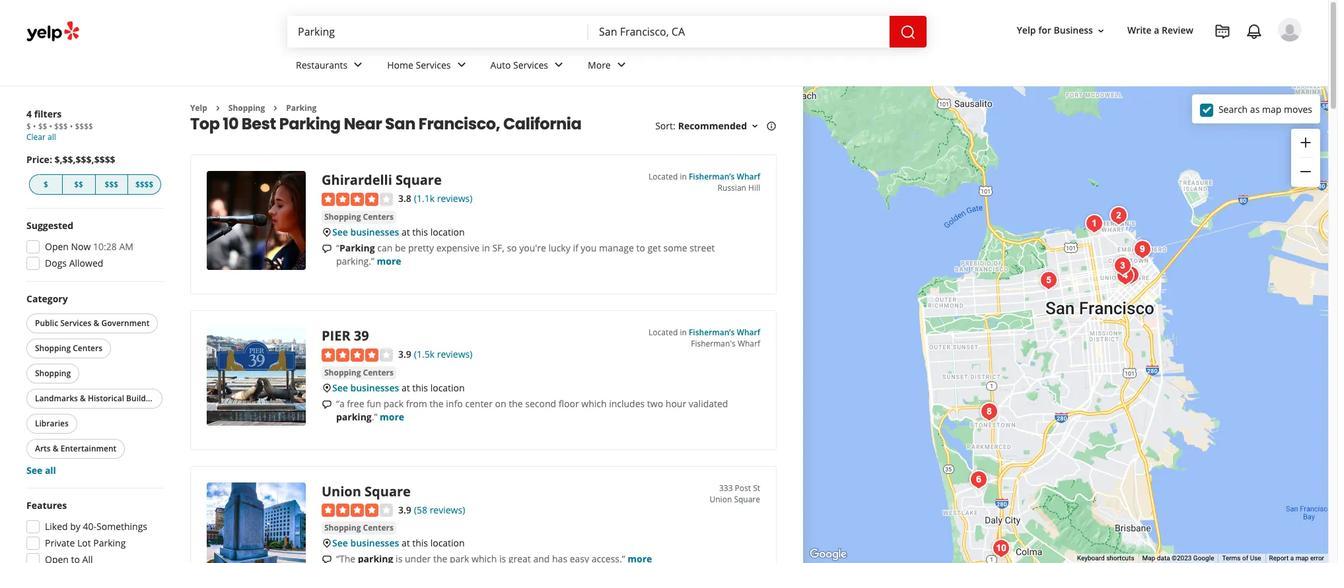 Task type: locate. For each thing, give the bounding box(es) containing it.
fisherman's inside the located in fisherman's wharf russian hill
[[689, 171, 735, 183]]

landmarks & historical buildings
[[35, 393, 161, 404]]

16 chevron down v2 image
[[1096, 26, 1106, 36], [750, 121, 760, 132]]

search image
[[900, 24, 916, 40]]

1 horizontal spatial $$$$
[[135, 179, 153, 190]]

0 horizontal spatial $$
[[38, 121, 47, 132]]

see down union square
[[332, 537, 348, 550]]

recommended button
[[678, 120, 760, 132]]

location down the (58 reviews)
[[430, 537, 465, 550]]

in left the sf,
[[482, 242, 490, 254]]

16 speech v2 image
[[322, 244, 332, 254], [322, 399, 332, 410], [322, 555, 332, 563]]

0 vertical spatial 16 chevron down v2 image
[[1096, 26, 1106, 36]]

shopping centers
[[324, 211, 394, 223], [35, 343, 102, 354], [324, 367, 394, 378], [324, 523, 394, 534]]

more down pack
[[380, 411, 404, 423]]

wharf for pier 39
[[737, 327, 760, 338]]

2 vertical spatial businesses
[[350, 537, 399, 550]]

see businesses link up " parking
[[332, 226, 399, 239]]

businesses down the union square link
[[350, 537, 399, 550]]

all right clear
[[48, 131, 56, 143]]

search as map moves
[[1219, 103, 1313, 115]]

see down arts
[[26, 464, 42, 477]]

all
[[48, 131, 56, 143], [45, 464, 56, 477]]

auto
[[490, 59, 511, 71]]

1 vertical spatial see businesses link
[[332, 382, 399, 394]]

1 see businesses link from the top
[[332, 226, 399, 239]]

see businesses link down the union square link
[[332, 537, 399, 550]]

3.9 for union square
[[398, 504, 411, 516]]

3 see businesses link from the top
[[332, 537, 399, 550]]

1 vertical spatial in
[[482, 242, 490, 254]]

reviews) right '(1.1k'
[[437, 192, 473, 205]]

shopping centers down the union square link
[[324, 523, 394, 534]]

shopping for ghirardelli shopping centers button
[[324, 211, 361, 223]]

0 vertical spatial $$$$
[[75, 121, 93, 132]]

more link
[[577, 48, 640, 86]]

located for pier 39
[[649, 327, 678, 338]]

1 vertical spatial 16 marker v2 image
[[322, 539, 332, 549]]

3.9 link for 39
[[398, 347, 411, 361]]

parking
[[286, 102, 317, 114], [279, 113, 341, 135], [339, 242, 375, 254], [93, 537, 126, 550]]

Near text field
[[599, 24, 879, 39]]

1 vertical spatial &
[[80, 393, 86, 404]]

at for union square
[[402, 537, 410, 550]]

validated
[[689, 397, 728, 410]]

2 at from the top
[[402, 382, 410, 394]]

2 vertical spatial see businesses link
[[332, 537, 399, 550]]

2 16 speech v2 image from the top
[[322, 399, 332, 410]]

businesses for union
[[350, 537, 399, 550]]

keyboard shortcuts
[[1077, 555, 1135, 562]]

shopping centers for pier
[[324, 367, 394, 378]]

16 marker v2 image down union square
[[322, 539, 332, 549]]

16 chevron down v2 image inside yelp for business button
[[1096, 26, 1106, 36]]

ghirardelli square link
[[322, 171, 442, 189]]

$$ down filters
[[38, 121, 47, 132]]

1 vertical spatial businesses
[[350, 382, 399, 394]]

16 chevron right v2 image
[[270, 103, 281, 113]]

0 vertical spatial a
[[1154, 24, 1160, 37]]

3.9 star rating image for union
[[322, 504, 393, 517]]

california
[[503, 113, 582, 135]]

0 vertical spatial $$
[[38, 121, 47, 132]]

1 vertical spatial all
[[45, 464, 56, 477]]

24 chevron down v2 image
[[350, 57, 366, 73], [551, 57, 567, 73], [613, 57, 629, 73]]

2 vertical spatial at
[[402, 537, 410, 550]]

reviews) right (58
[[430, 504, 465, 516]]

2 fisherman's wharf link from the top
[[689, 327, 760, 338]]

$$$$ up $,$$,$$$,$$$$
[[75, 121, 93, 132]]

more inside "a free fun pack from the info center on the second floor which includes two hour validated parking ." more
[[380, 411, 404, 423]]

map for moves
[[1262, 103, 1282, 115]]

1 3.9 link from the top
[[398, 347, 411, 361]]

16 marker v2 image
[[322, 227, 332, 238], [322, 539, 332, 549]]

3 this from the top
[[412, 537, 428, 550]]

see businesses at this location for union square
[[332, 537, 465, 550]]

in for 39
[[680, 327, 687, 338]]

1 vertical spatial $$$
[[105, 179, 118, 190]]

3 businesses from the top
[[350, 537, 399, 550]]

centers for union
[[363, 523, 394, 534]]

keyboard
[[1077, 555, 1105, 562]]

0 vertical spatial fisherman's wharf link
[[689, 171, 760, 183]]

2 3.9 link from the top
[[398, 503, 411, 517]]

services right auto
[[513, 59, 548, 71]]

16 chevron down v2 image inside recommended dropdown button
[[750, 121, 760, 132]]

business
[[1054, 24, 1093, 37]]

see all
[[26, 464, 56, 477]]

1 vertical spatial $$$$
[[135, 179, 153, 190]]

24 chevron down v2 image inside "restaurants" link
[[350, 57, 366, 73]]

allowed
[[69, 257, 103, 270]]

1 horizontal spatial map
[[1296, 555, 1309, 562]]

metreon image
[[1117, 262, 1144, 289]]

0 horizontal spatial $$$$
[[75, 121, 93, 132]]

at up from
[[402, 382, 410, 394]]

0 vertical spatial $$$
[[54, 121, 68, 132]]

at up be
[[402, 226, 410, 239]]

16 speech v2 image for ghirardelli square
[[322, 244, 332, 254]]

2 3.9 star rating image from the top
[[322, 504, 393, 517]]

2 vertical spatial this
[[412, 537, 428, 550]]

"a free fun pack from the info center on the second floor which includes two hour validated parking ." more
[[336, 397, 728, 423]]

square for union square
[[365, 483, 411, 501]]

2 16 marker v2 image from the top
[[322, 539, 332, 549]]

at for pier 39
[[402, 382, 410, 394]]

2 horizontal spatial &
[[93, 318, 99, 329]]

& left historical
[[80, 393, 86, 404]]

shopping centers link for ghirardelli
[[322, 211, 396, 224]]

1 this from the top
[[412, 226, 428, 239]]

0 horizontal spatial $$$
[[54, 121, 68, 132]]

0 vertical spatial more link
[[377, 255, 401, 268]]

3.9 link left (1.5k
[[398, 347, 411, 361]]

0 vertical spatial 3.9 link
[[398, 347, 411, 361]]

2 fisherman's from the top
[[689, 327, 735, 338]]

0 vertical spatial map
[[1262, 103, 1282, 115]]

shopping down 3.8 star rating image
[[324, 211, 361, 223]]

2 see businesses at this location from the top
[[332, 382, 465, 394]]

0 vertical spatial businesses
[[350, 226, 399, 239]]

reviews) right (1.5k
[[437, 348, 473, 361]]

services left 24 chevron down v2 icon
[[416, 59, 451, 71]]

all down arts
[[45, 464, 56, 477]]

0 horizontal spatial none field
[[298, 24, 578, 39]]

1 vertical spatial location
[[430, 382, 465, 394]]

$$$$ inside button
[[135, 179, 153, 190]]

arts & entertainment button
[[26, 439, 125, 459]]

1 vertical spatial $$
[[74, 179, 83, 190]]

2 24 chevron down v2 image from the left
[[551, 57, 567, 73]]

shortcuts
[[1107, 555, 1135, 562]]

1 located from the top
[[649, 171, 678, 183]]

24 chevron down v2 image right 'auto services'
[[551, 57, 567, 73]]

2 horizontal spatial 24 chevron down v2 image
[[613, 57, 629, 73]]

map
[[1142, 555, 1156, 562]]

2 vertical spatial reviews)
[[430, 504, 465, 516]]

located down the sort:
[[649, 171, 678, 183]]

0 vertical spatial 3.9
[[398, 348, 411, 361]]

google
[[1194, 555, 1214, 562]]

$ down price:
[[44, 179, 48, 190]]

businesses
[[350, 226, 399, 239], [350, 382, 399, 394], [350, 537, 399, 550]]

1 horizontal spatial •
[[49, 121, 52, 132]]

0 vertical spatial all
[[48, 131, 56, 143]]

1 horizontal spatial none field
[[599, 24, 879, 39]]

1 3.9 star rating image from the top
[[322, 349, 393, 362]]

fisherman's
[[689, 171, 735, 183], [689, 327, 735, 338]]

centers down public services & government "button"
[[73, 343, 102, 354]]

more link down can
[[377, 255, 401, 268]]

333
[[719, 483, 733, 494]]

shopping centers for union
[[324, 523, 394, 534]]

shopping up shopping button
[[35, 343, 71, 354]]

16 chevron down v2 image right business
[[1096, 26, 1106, 36]]

businesses for pier
[[350, 382, 399, 394]]

3.9 link for square
[[398, 503, 411, 517]]

wharf for ghirardelli square
[[737, 171, 760, 183]]

shopping up landmarks on the bottom left of page
[[35, 368, 71, 379]]

shopping down union square
[[324, 523, 361, 534]]

3.9 left (1.5k
[[398, 348, 411, 361]]

a for write
[[1154, 24, 1160, 37]]

businesses up 'fun'
[[350, 382, 399, 394]]

landmarks
[[35, 393, 78, 404]]

$,$$,$$$,$$$$
[[55, 153, 115, 166]]

clear all link
[[26, 131, 56, 143]]

data
[[1157, 555, 1170, 562]]

centers
[[363, 211, 394, 223], [73, 343, 102, 354], [363, 367, 394, 378], [363, 523, 394, 534]]

francisco,
[[419, 113, 500, 135]]

1 fisherman's from the top
[[689, 171, 735, 183]]

group containing features
[[22, 499, 164, 563]]

1 horizontal spatial a
[[1291, 555, 1294, 562]]

1 the from the left
[[430, 397, 444, 410]]

shopping inside shopping button
[[35, 368, 71, 379]]

russian
[[718, 183, 746, 194]]

0 vertical spatial yelp
[[1017, 24, 1036, 37]]

$ down 4
[[26, 121, 31, 132]]

0 horizontal spatial 24 chevron down v2 image
[[350, 57, 366, 73]]

see up '"'
[[332, 226, 348, 239]]

a right report
[[1291, 555, 1294, 562]]

3 shopping centers link from the top
[[322, 522, 396, 535]]

shopping up 16 marker v2 image
[[324, 367, 361, 378]]

parking
[[336, 411, 372, 423]]

0 vertical spatial fisherman's
[[689, 171, 735, 183]]

this up 'pretty'
[[412, 226, 428, 239]]

yelp left 'for'
[[1017, 24, 1036, 37]]

get
[[648, 242, 661, 254]]

1 vertical spatial see businesses at this location
[[332, 382, 465, 394]]

0 horizontal spatial 16 chevron down v2 image
[[750, 121, 760, 132]]

3 location from the top
[[430, 537, 465, 550]]

shopping centers link up free
[[322, 366, 396, 380]]

1 vertical spatial shopping centers link
[[322, 366, 396, 380]]

1 fisherman's wharf link from the top
[[689, 171, 760, 183]]

square for ghirardelli square
[[396, 171, 442, 189]]

0 vertical spatial in
[[680, 171, 687, 183]]

1 vertical spatial fisherman's wharf link
[[689, 327, 760, 338]]

none field find
[[298, 24, 578, 39]]

0 vertical spatial location
[[430, 226, 465, 239]]

1 vertical spatial 16 chevron down v2 image
[[750, 121, 760, 132]]

2 shopping centers link from the top
[[322, 366, 396, 380]]

reviews) for union square
[[430, 504, 465, 516]]

restaurants
[[296, 59, 348, 71]]

fisherman's for square
[[689, 171, 735, 183]]

1 16 speech v2 image from the top
[[322, 244, 332, 254]]

public services & government button
[[26, 314, 158, 334]]

2 vertical spatial see businesses at this location
[[332, 537, 465, 550]]

3.9 left (58
[[398, 504, 411, 516]]

3 24 chevron down v2 image from the left
[[613, 57, 629, 73]]

services right "public"
[[60, 318, 91, 329]]

map right as
[[1262, 103, 1282, 115]]

in left fisherman's
[[680, 327, 687, 338]]

$$$$
[[75, 121, 93, 132], [135, 179, 153, 190]]

shopping left 16 chevron right v2 image
[[228, 102, 265, 114]]

3.9 star rating image down 39
[[322, 349, 393, 362]]

1 vertical spatial 3.9
[[398, 504, 411, 516]]

reviews) for ghirardelli square
[[437, 192, 473, 205]]

0 horizontal spatial the
[[430, 397, 444, 410]]

2 none field from the left
[[599, 24, 879, 39]]

a right write
[[1154, 24, 1160, 37]]

see businesses at this location down (58
[[332, 537, 465, 550]]

2 vertical spatial location
[[430, 537, 465, 550]]

1 location from the top
[[430, 226, 465, 239]]

0 horizontal spatial services
[[60, 318, 91, 329]]

parking right best
[[279, 113, 341, 135]]

24 chevron down v2 image
[[453, 57, 469, 73]]

shopping centers link down the union square link
[[322, 522, 396, 535]]

2 see businesses link from the top
[[332, 382, 399, 394]]

1 see businesses at this location from the top
[[332, 226, 465, 239]]

2 horizontal spatial services
[[513, 59, 548, 71]]

$$ down $,$$,$$$,$$$$
[[74, 179, 83, 190]]

second
[[525, 397, 556, 410]]

located for ghirardelli square
[[649, 171, 678, 183]]

2 vertical spatial 16 speech v2 image
[[322, 555, 332, 563]]

in for square
[[680, 171, 687, 183]]

fisherman's inside located in fisherman's wharf fisherman's wharf
[[689, 327, 735, 338]]

located inside the located in fisherman's wharf russian hill
[[649, 171, 678, 183]]

shopping for shopping centers button associated with union
[[324, 523, 361, 534]]

& inside "button"
[[93, 318, 99, 329]]

$$$$ right $$$ button on the top left of page
[[135, 179, 153, 190]]

shopping centers link for pier
[[322, 366, 396, 380]]

libraries button
[[26, 414, 77, 434]]

services for public
[[60, 318, 91, 329]]

group
[[1291, 129, 1320, 187], [22, 219, 164, 274], [24, 293, 165, 478], [22, 499, 164, 563]]

open
[[45, 240, 69, 253]]

1 3.9 from the top
[[398, 348, 411, 361]]

2 this from the top
[[412, 382, 428, 394]]

1 vertical spatial at
[[402, 382, 410, 394]]

see up "a
[[332, 382, 348, 394]]

$$$ button
[[95, 174, 128, 195]]

3 at from the top
[[402, 537, 410, 550]]

shopping centers button down 3.8 star rating image
[[322, 211, 396, 224]]

st
[[753, 483, 760, 494]]

more down can
[[377, 255, 401, 268]]

& for entertainment
[[53, 443, 59, 454]]

24 chevron down v2 image inside auto services link
[[551, 57, 567, 73]]

use
[[1250, 555, 1261, 562]]

0 vertical spatial at
[[402, 226, 410, 239]]

dogs allowed
[[45, 257, 103, 270]]

1 horizontal spatial the
[[509, 397, 523, 410]]

3.9 for pier 39
[[398, 348, 411, 361]]

1 vertical spatial $
[[44, 179, 48, 190]]

•
[[33, 121, 36, 132], [49, 121, 52, 132], [70, 121, 73, 132]]

2 vertical spatial in
[[680, 327, 687, 338]]

public services & government
[[35, 318, 150, 329]]

16 marker v2 image for union
[[322, 539, 332, 549]]

a
[[1154, 24, 1160, 37], [1291, 555, 1294, 562]]

2 location from the top
[[430, 382, 465, 394]]

none field up home services link at the left top of page
[[298, 24, 578, 39]]

shopping centers button
[[322, 211, 396, 224], [26, 339, 111, 359], [322, 366, 396, 380], [322, 522, 396, 535]]

price: $,$$,$$$,$$$$ group
[[26, 153, 164, 198]]

1 vertical spatial 3.9 link
[[398, 503, 411, 517]]

yelp inside button
[[1017, 24, 1036, 37]]

can be pretty expensive in sf, so you're lucky if you manage to get some street parking."
[[336, 242, 715, 268]]

by
[[70, 521, 81, 533]]

16 marker v2 image down 3.8 star rating image
[[322, 227, 332, 238]]

reviews) for pier 39
[[437, 348, 473, 361]]

in inside located in fisherman's wharf fisherman's wharf
[[680, 327, 687, 338]]

& left government
[[93, 318, 99, 329]]

1 at from the top
[[402, 226, 410, 239]]

located in fisherman's wharf fisherman's wharf
[[649, 327, 760, 349]]

private
[[45, 537, 75, 550]]

$$$ down filters
[[54, 121, 68, 132]]

0 vertical spatial see businesses link
[[332, 226, 399, 239]]

24 chevron down v2 image right more
[[613, 57, 629, 73]]

1 horizontal spatial yelp
[[1017, 24, 1036, 37]]

the
[[430, 397, 444, 410], [509, 397, 523, 410]]

shopping centers button up free
[[322, 366, 396, 380]]

reviews) inside "link"
[[430, 504, 465, 516]]

3 16 speech v2 image from the top
[[322, 555, 332, 563]]

info
[[446, 397, 463, 410]]

centers down the union square link
[[363, 523, 394, 534]]

shopping centers down 3.8 star rating image
[[324, 211, 394, 223]]

3 see businesses at this location from the top
[[332, 537, 465, 550]]

you
[[581, 242, 597, 254]]

3.9
[[398, 348, 411, 361], [398, 504, 411, 516]]

1 horizontal spatial $
[[44, 179, 48, 190]]

16 info v2 image
[[766, 121, 777, 132]]

located left fisherman's
[[649, 327, 678, 338]]

1 horizontal spatial 24 chevron down v2 image
[[551, 57, 567, 73]]

located inside located in fisherman's wharf fisherman's wharf
[[649, 327, 678, 338]]

the right 'on'
[[509, 397, 523, 410]]

fisherman's wharf link for pier 39
[[689, 327, 760, 338]]

10:28
[[93, 240, 117, 253]]

& right arts
[[53, 443, 59, 454]]

shopping centers up shopping button
[[35, 343, 102, 354]]

3.9 star rating image
[[322, 349, 393, 362], [322, 504, 393, 517]]

this for union square
[[412, 537, 428, 550]]

square
[[396, 171, 442, 189], [365, 483, 411, 501], [734, 494, 760, 505]]

1 vertical spatial map
[[1296, 555, 1309, 562]]

0 vertical spatial 16 marker v2 image
[[322, 227, 332, 238]]

0 vertical spatial this
[[412, 226, 428, 239]]

san
[[385, 113, 415, 135]]

0 vertical spatial located
[[649, 171, 678, 183]]

1 vertical spatial fisherman's
[[689, 327, 735, 338]]

0 vertical spatial see businesses at this location
[[332, 226, 465, 239]]

shopping for shopping centers button over shopping button
[[35, 343, 71, 354]]

3 • from the left
[[70, 121, 73, 132]]

zoom out image
[[1298, 164, 1314, 180]]

1 vertical spatial more
[[380, 411, 404, 423]]

2 located from the top
[[649, 327, 678, 338]]

3.9 star rating image down the union square link
[[322, 504, 393, 517]]

0 horizontal spatial •
[[33, 121, 36, 132]]

1 horizontal spatial &
[[80, 393, 86, 404]]

2 horizontal spatial •
[[70, 121, 73, 132]]

fisherman's wharf link for ghirardelli square
[[689, 171, 760, 183]]

ghirardelli square image
[[1081, 211, 1107, 237]]

see businesses link up 'fun'
[[332, 382, 399, 394]]

liked by 40-somethings
[[45, 521, 147, 533]]

ghirardelli square
[[322, 171, 442, 189]]

None search field
[[287, 16, 929, 48]]

0 vertical spatial shopping centers link
[[322, 211, 396, 224]]

in inside can be pretty expensive in sf, so you're lucky if you manage to get some street parking."
[[482, 242, 490, 254]]

wharf inside the located in fisherman's wharf russian hill
[[737, 171, 760, 183]]

1 horizontal spatial services
[[416, 59, 451, 71]]

centers up 'fun'
[[363, 367, 394, 378]]

lucky
[[549, 242, 571, 254]]

group containing suggested
[[22, 219, 164, 274]]

see businesses link for union
[[332, 537, 399, 550]]

0 vertical spatial 3.9 star rating image
[[322, 349, 393, 362]]

1 vertical spatial this
[[412, 382, 428, 394]]

serramonte shopping center image
[[988, 536, 1014, 562]]

1 24 chevron down v2 image from the left
[[350, 57, 366, 73]]

at
[[402, 226, 410, 239], [402, 382, 410, 394], [402, 537, 410, 550]]

1 vertical spatial a
[[1291, 555, 1294, 562]]

0 horizontal spatial a
[[1154, 24, 1160, 37]]

top 10 best parking near san francisco, california
[[190, 113, 582, 135]]

in inside the located in fisherman's wharf russian hill
[[680, 171, 687, 183]]

report a map error link
[[1269, 555, 1324, 562]]

24 chevron down v2 image for restaurants
[[350, 57, 366, 73]]

24 chevron down v2 image inside more link
[[613, 57, 629, 73]]

map region
[[738, 0, 1338, 563]]

(1.5k reviews)
[[414, 348, 473, 361]]

shopping centers up free
[[324, 367, 394, 378]]

1 horizontal spatial 16 chevron down v2 image
[[1096, 26, 1106, 36]]

dogs
[[45, 257, 67, 270]]

1 vertical spatial located
[[649, 327, 678, 338]]

zoom in image
[[1298, 135, 1314, 150]]

in left "russian"
[[680, 171, 687, 183]]

0 horizontal spatial $
[[26, 121, 31, 132]]

16 marker v2 image
[[322, 383, 332, 393]]

$$ inside button
[[74, 179, 83, 190]]

businesses up can
[[350, 226, 399, 239]]

sort:
[[655, 120, 676, 132]]

$$$$ button
[[128, 174, 161, 195]]

(1.1k reviews) link
[[414, 191, 473, 206]]

0 horizontal spatial map
[[1262, 103, 1282, 115]]

1 vertical spatial 3.9 star rating image
[[322, 504, 393, 517]]

services inside "button"
[[60, 318, 91, 329]]

1 businesses from the top
[[350, 226, 399, 239]]

None field
[[298, 24, 578, 39], [599, 24, 879, 39]]

location for ghirardelli square
[[430, 226, 465, 239]]

2 vertical spatial shopping centers link
[[322, 522, 396, 535]]

3.9 link left (58
[[398, 503, 411, 517]]

see businesses at this location up be
[[332, 226, 465, 239]]

services
[[416, 59, 451, 71], [513, 59, 548, 71], [60, 318, 91, 329]]

1 vertical spatial yelp
[[190, 102, 207, 114]]

1 16 marker v2 image from the top
[[322, 227, 332, 238]]

union square image
[[207, 483, 306, 563]]

shopping centers button down the union square link
[[322, 522, 396, 535]]

this up from
[[412, 382, 428, 394]]

more link
[[377, 255, 401, 268], [380, 411, 404, 423]]

$$$ right $$ button
[[105, 179, 118, 190]]

at down union square
[[402, 537, 410, 550]]

location
[[430, 226, 465, 239], [430, 382, 465, 394], [430, 537, 465, 550]]

0 vertical spatial 16 speech v2 image
[[322, 244, 332, 254]]

see for pier
[[332, 382, 348, 394]]

2 • from the left
[[49, 121, 52, 132]]

24 chevron down v2 image right restaurants
[[350, 57, 366, 73]]

yelp left 16 chevron right v2 icon in the left of the page
[[190, 102, 207, 114]]

shopping centers link down 3.8 star rating image
[[322, 211, 396, 224]]

1 none field from the left
[[298, 24, 578, 39]]

see
[[332, 226, 348, 239], [332, 382, 348, 394], [26, 464, 42, 477], [332, 537, 348, 550]]

pier 39 link
[[322, 327, 369, 345]]

map left error
[[1296, 555, 1309, 562]]

1 shopping centers link from the top
[[322, 211, 396, 224]]

1 vertical spatial 16 speech v2 image
[[322, 399, 332, 410]]

report a map error
[[1269, 555, 1324, 562]]

parking up parking."
[[339, 242, 375, 254]]

centers down 3.8 star rating image
[[363, 211, 394, 223]]

24 chevron down v2 image for auto services
[[551, 57, 567, 73]]

&
[[93, 318, 99, 329], [80, 393, 86, 404], [53, 443, 59, 454]]

0 horizontal spatial &
[[53, 443, 59, 454]]

see all button
[[26, 464, 56, 477]]

0 vertical spatial &
[[93, 318, 99, 329]]

see businesses at this location up pack
[[332, 382, 465, 394]]

(1.5k
[[414, 348, 435, 361]]

clear
[[26, 131, 46, 143]]

16 chevron down v2 image left the 16 info v2 image
[[750, 121, 760, 132]]

2 3.9 from the top
[[398, 504, 411, 516]]

the left info
[[430, 397, 444, 410]]

auto services
[[490, 59, 548, 71]]

location up expensive
[[430, 226, 465, 239]]

some
[[664, 242, 687, 254]]

3.9 link
[[398, 347, 411, 361], [398, 503, 411, 517]]

none field up business categories element
[[599, 24, 879, 39]]

more link down pack
[[380, 411, 404, 423]]

1 vertical spatial reviews)
[[437, 348, 473, 361]]

this down (58
[[412, 537, 428, 550]]

1 vertical spatial more link
[[380, 411, 404, 423]]

0 vertical spatial $
[[26, 121, 31, 132]]

shopping centers button up shopping button
[[26, 339, 111, 359]]

$ button
[[29, 174, 63, 195]]

0 horizontal spatial yelp
[[190, 102, 207, 114]]

more link for square
[[377, 255, 401, 268]]

2 vertical spatial &
[[53, 443, 59, 454]]

city center image
[[1035, 268, 1062, 294]]

location up info
[[430, 382, 465, 394]]

2 businesses from the top
[[350, 382, 399, 394]]

1 horizontal spatial union
[[710, 494, 732, 505]]



Task type: describe. For each thing, give the bounding box(es) containing it.
buildings
[[126, 393, 161, 404]]

write a review
[[1128, 24, 1194, 37]]

search
[[1219, 103, 1248, 115]]

parking link
[[286, 102, 317, 114]]

shopping centers button for union
[[322, 522, 396, 535]]

Find text field
[[298, 24, 578, 39]]

user actions element
[[1006, 17, 1320, 98]]

union square
[[322, 483, 411, 501]]

3.9 star rating image for pier
[[322, 349, 393, 362]]

parking down somethings
[[93, 537, 126, 550]]

fisherman's
[[691, 338, 736, 349]]

centers for ghirardelli
[[363, 211, 394, 223]]

filters
[[34, 108, 62, 120]]

10
[[223, 113, 239, 135]]

square inside 333 post st union square
[[734, 494, 760, 505]]

shopping centers for ghirardelli
[[324, 211, 394, 223]]

©2023
[[1172, 555, 1192, 562]]

open now 10:28 am
[[45, 240, 133, 253]]

government
[[101, 318, 150, 329]]

1 • from the left
[[33, 121, 36, 132]]

none field near
[[599, 24, 879, 39]]

nolan p. image
[[1278, 18, 1302, 42]]

pier 39 image
[[1105, 203, 1132, 229]]

historical
[[88, 393, 124, 404]]

yelp link
[[190, 102, 207, 114]]

fun
[[367, 397, 381, 410]]

so
[[507, 242, 517, 254]]

private lot parking
[[45, 537, 126, 550]]

services for auto
[[513, 59, 548, 71]]

lot
[[77, 537, 91, 550]]

(1.5k reviews) link
[[414, 347, 473, 361]]

(1.1k
[[414, 192, 435, 205]]

see businesses link for pier
[[332, 382, 399, 394]]

liked
[[45, 521, 68, 533]]

all inside the 4 filters $ • $$ • $$$ • $$$$ clear all
[[48, 131, 56, 143]]

parking right 16 chevron right v2 image
[[286, 102, 317, 114]]

$$ inside the 4 filters $ • $$ • $$$ • $$$$ clear all
[[38, 121, 47, 132]]

projects image
[[1215, 24, 1231, 40]]

$$$ inside button
[[105, 179, 118, 190]]

$$$$ inside the 4 filters $ • $$ • $$$ • $$$$ clear all
[[75, 121, 93, 132]]

expensive
[[436, 242, 480, 254]]

write
[[1128, 24, 1152, 37]]

16 speech v2 image for union square
[[322, 555, 332, 563]]

shopping centers button for pier
[[322, 366, 396, 380]]

write a review link
[[1122, 19, 1199, 43]]

group containing category
[[24, 293, 165, 478]]

."
[[372, 411, 377, 423]]

333 post st union square
[[710, 483, 760, 505]]

post
[[735, 483, 751, 494]]

union square link
[[322, 483, 411, 501]]

embarcadero center image
[[1129, 236, 1156, 263]]

report
[[1269, 555, 1289, 562]]

16 chevron down v2 image for recommended
[[750, 121, 760, 132]]

restaurants link
[[285, 48, 377, 86]]

"a
[[336, 397, 345, 410]]

category
[[26, 293, 68, 305]]

am
[[119, 240, 133, 253]]

suggested
[[26, 219, 73, 232]]

centers inside group
[[73, 343, 102, 354]]

$ inside the 4 filters $ • $$ • $$$ • $$$$ clear all
[[26, 121, 31, 132]]

4
[[26, 108, 32, 120]]

for
[[1039, 24, 1052, 37]]

shopping centers link for union
[[322, 522, 396, 535]]

16 chevron right v2 image
[[213, 103, 223, 113]]

24 chevron down v2 image for more
[[613, 57, 629, 73]]

parking."
[[336, 255, 374, 268]]

located in fisherman's wharf russian hill
[[649, 171, 760, 194]]

fisherman's for 39
[[689, 327, 735, 338]]

businesses for ghirardelli
[[350, 226, 399, 239]]

two
[[647, 397, 663, 410]]

yelp for yelp link
[[190, 102, 207, 114]]

union square image
[[1109, 253, 1136, 279]]

free
[[347, 397, 364, 410]]

public
[[35, 318, 58, 329]]

pack
[[384, 397, 404, 410]]

westfield san francisco centre image
[[1112, 263, 1138, 289]]

see for ghirardelli
[[332, 226, 348, 239]]

0 horizontal spatial union
[[322, 483, 361, 501]]

2 the from the left
[[509, 397, 523, 410]]

arts & entertainment
[[35, 443, 116, 454]]

features
[[26, 499, 67, 512]]

arts
[[35, 443, 51, 454]]

at for ghirardelli square
[[402, 226, 410, 239]]

google image
[[807, 546, 850, 563]]

pier 39
[[322, 327, 369, 345]]

39
[[354, 327, 369, 345]]

sf,
[[492, 242, 504, 254]]

price: $,$$,$$$,$$$$
[[26, 153, 115, 166]]

see businesses link for ghirardelli
[[332, 226, 399, 239]]

see businesses at this location for ghirardelli square
[[332, 226, 465, 239]]

pier 39 image
[[207, 327, 306, 426]]

yelp for yelp for business
[[1017, 24, 1036, 37]]

terms
[[1222, 555, 1241, 562]]

map for error
[[1296, 555, 1309, 562]]

more link for 39
[[380, 411, 404, 423]]

yelp for business button
[[1012, 19, 1112, 43]]

16 speech v2 image for pier 39
[[322, 399, 332, 410]]

review
[[1162, 24, 1194, 37]]

recommended
[[678, 120, 747, 132]]

westlake shopping center image
[[965, 467, 992, 493]]

3.8 star rating image
[[322, 193, 393, 206]]

if
[[573, 242, 578, 254]]

see businesses at this location for pier 39
[[332, 382, 465, 394]]

services for home
[[416, 59, 451, 71]]

moves
[[1284, 103, 1313, 115]]

3.8 link
[[398, 191, 411, 206]]

union inside 333 post st union square
[[710, 494, 732, 505]]

this for ghirardelli square
[[412, 226, 428, 239]]

business categories element
[[285, 48, 1302, 86]]

"
[[336, 242, 339, 254]]

floor
[[559, 397, 579, 410]]

stonestown galleria image
[[976, 399, 1002, 425]]

top
[[190, 113, 220, 135]]

notifications image
[[1246, 24, 1262, 40]]

(58
[[414, 504, 427, 516]]

16 marker v2 image for ghirardelli
[[322, 227, 332, 238]]

see for union
[[332, 537, 348, 550]]

$$$ inside the 4 filters $ • $$ • $$$ • $$$$ clear all
[[54, 121, 68, 132]]

(58 reviews)
[[414, 504, 465, 516]]

0 vertical spatial more
[[377, 255, 401, 268]]

" parking
[[336, 242, 375, 254]]

includes
[[609, 397, 645, 410]]

& for historical
[[80, 393, 86, 404]]

auto services link
[[480, 48, 577, 86]]

location for union square
[[430, 537, 465, 550]]

shopping centers button for ghirardelli
[[322, 211, 396, 224]]

map data ©2023 google
[[1142, 555, 1214, 562]]

of
[[1242, 555, 1249, 562]]

ghirardelli square image
[[207, 171, 306, 270]]

pier
[[322, 327, 350, 345]]

centers for pier
[[363, 367, 394, 378]]

$ inside $ button
[[44, 179, 48, 190]]

entertainment
[[61, 443, 116, 454]]

$$ button
[[63, 174, 95, 195]]

location for pier 39
[[430, 382, 465, 394]]

yelp for business
[[1017, 24, 1093, 37]]

shopping for shopping centers button corresponding to pier
[[324, 367, 361, 378]]

pretty
[[408, 242, 434, 254]]

error
[[1310, 555, 1324, 562]]

now
[[71, 240, 91, 253]]

this for pier 39
[[412, 382, 428, 394]]

16 chevron down v2 image for yelp for business
[[1096, 26, 1106, 36]]

a for report
[[1291, 555, 1294, 562]]



Task type: vqa. For each thing, say whether or not it's contained in the screenshot.
in for 39
yes



